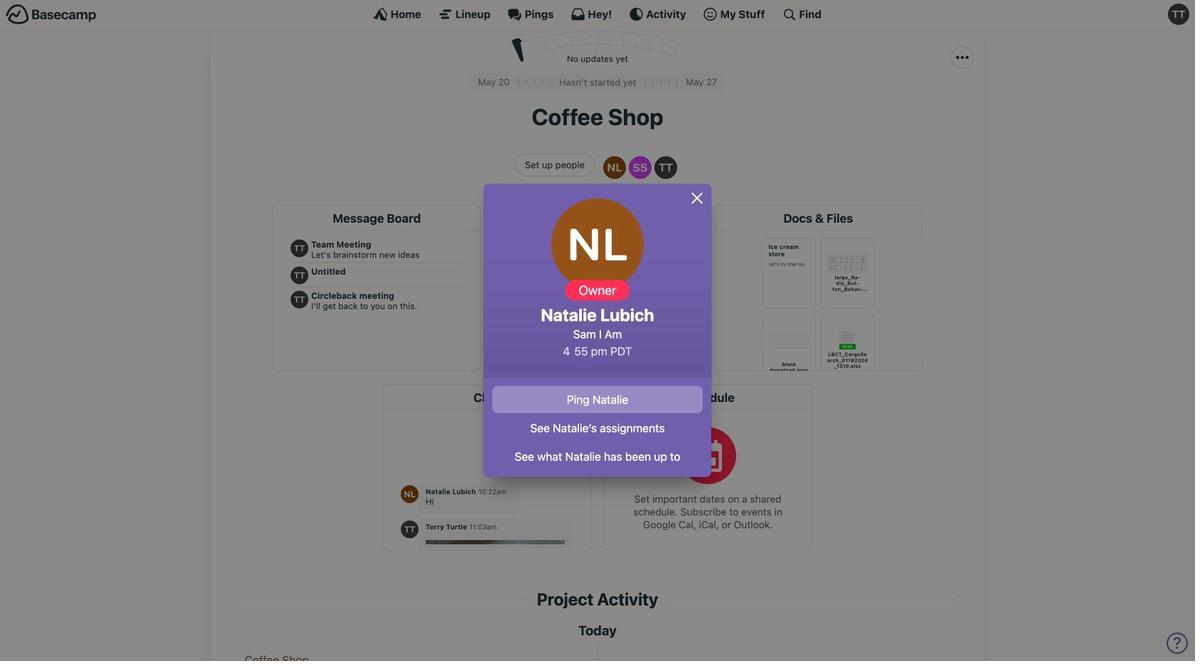 Task type: describe. For each thing, give the bounding box(es) containing it.
switch accounts image
[[6, 4, 97, 26]]



Task type: locate. For each thing, give the bounding box(es) containing it.
terry turtle image inside 'main' element
[[1169, 4, 1190, 25]]

0 horizontal spatial terry turtle image
[[655, 156, 678, 179]]

sarah silvers image
[[629, 156, 652, 179]]

natalie lubich image
[[604, 156, 626, 179]]

1 vertical spatial terry turtle image
[[655, 156, 678, 179]]

natalie lubich image
[[552, 198, 644, 291]]

people on this project element
[[601, 153, 681, 190]]

terry turtle image
[[1169, 4, 1190, 25], [655, 156, 678, 179]]

main element
[[0, 0, 1196, 28]]

keyboard shortcut: ⌘ + / image
[[783, 7, 797, 21]]

0 vertical spatial terry turtle image
[[1169, 4, 1190, 25]]

terry turtle image inside people on this project element
[[655, 156, 678, 179]]

1 horizontal spatial terry turtle image
[[1169, 4, 1190, 25]]



Task type: vqa. For each thing, say whether or not it's contained in the screenshot.
the
no



